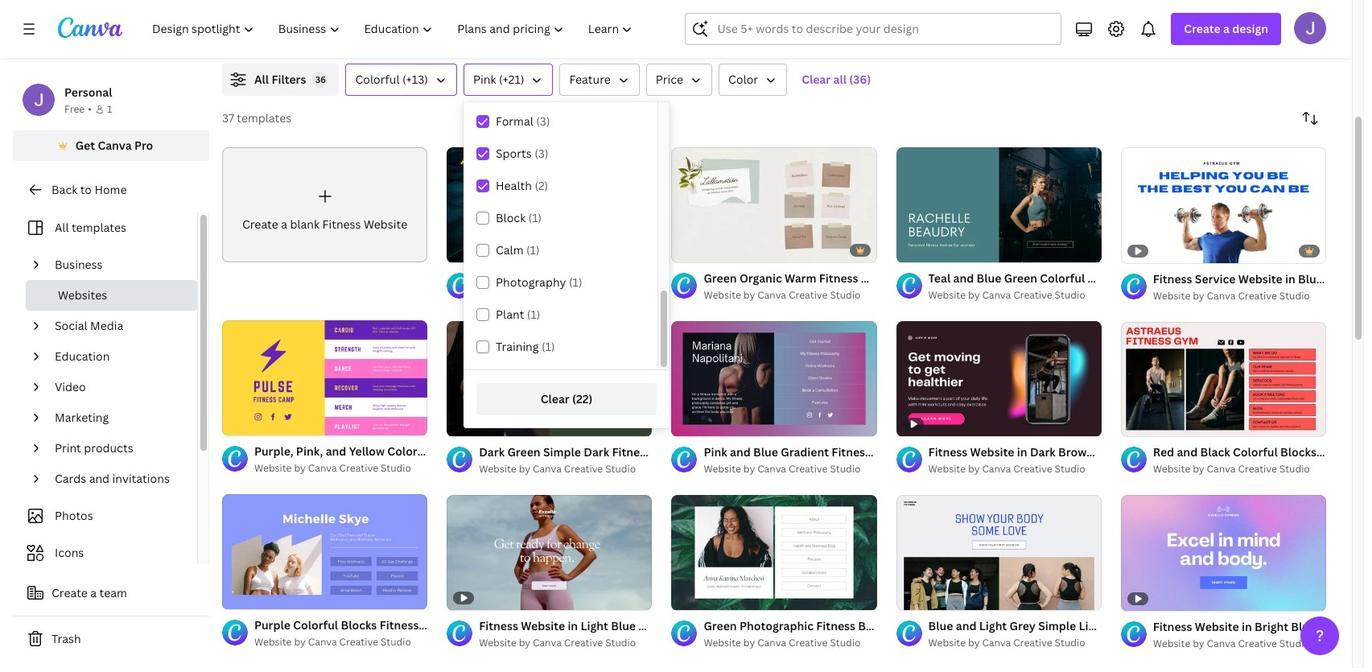 Task type: vqa. For each thing, say whether or not it's contained in the screenshot.


Task type: describe. For each thing, give the bounding box(es) containing it.
green photographic fitness bio-link website link
[[704, 617, 951, 635]]

organic
[[740, 270, 782, 286]]

canva inside fitness website in bright blue bright pu website by canva creative studio
[[1207, 637, 1236, 651]]

fitness service website in blue and wh link
[[1154, 270, 1365, 288]]

icons link
[[23, 538, 188, 568]]

fitness website in bright blue bright pu link
[[1154, 618, 1365, 636]]

canva inside teal and blue green colorful blocks fitness service website website by canva creative studio
[[983, 288, 1011, 302]]

creative inside green organic warm fitness bio-link website website by canva creative studio
[[789, 288, 828, 302]]

warm
[[785, 270, 817, 286]]

in inside fitness service website in blue and wh website by canva creative studio
[[1286, 271, 1296, 286]]

purple colorful blocks fitness bio-link website website by canva creative studio
[[254, 618, 514, 649]]

block (1)
[[496, 210, 542, 225]]

1 light from the left
[[980, 619, 1007, 634]]

blocks inside teal and blue green colorful blocks fitness service website website by canva creative studio
[[1088, 270, 1124, 286]]

simple inside blue and light grey simple light fitness service website website by canva creative studio
[[1039, 619, 1077, 634]]

colorful inside red and black colorful blocks fitness b website by canva creative studio
[[1233, 445, 1278, 460]]

formal (3)
[[496, 114, 550, 129]]

service inside blue and light grey simple light fitness service website website by canva creative studio
[[1152, 619, 1192, 634]]

fitness inside green photographic fitness bio-link website website by canva creative studio
[[817, 618, 856, 633]]

studio inside green photographic fitness bio-link website website by canva creative studio
[[830, 636, 861, 650]]

and for cards and invitations
[[89, 471, 110, 486]]

bio- inside pink and blue gradient fitness bio-link website website by canva creative studio
[[874, 444, 896, 460]]

fitness inside red and black colorful blocks fitness b website by canva creative studio
[[1320, 445, 1359, 460]]

create a blank fitness website
[[242, 216, 408, 232]]

by inside fitness service website in blue and wh website by canva creative studio
[[1193, 289, 1205, 302]]

business link
[[48, 250, 188, 280]]

create for create a design
[[1185, 21, 1221, 36]]

website by canva creative studio link for green organic warm fitness bio-link website
[[704, 287, 877, 303]]

dark green simple dark fitness bio-link website link
[[479, 443, 746, 461]]

style
[[1212, 445, 1240, 460]]

green photographic fitness bio-link website website by canva creative studio
[[704, 618, 951, 650]]

fitness inside green organic warm fitness bio-link website website by canva creative studio
[[819, 270, 859, 286]]

of for teal and blue green colorful blocks fitness service website
[[915, 243, 924, 255]]

1 of 6 link for light
[[897, 495, 1102, 611]]

dark for dark
[[584, 444, 610, 460]]

calm
[[496, 242, 524, 258]]

by inside teal and blue green colorful blocks fitness service website website by canva creative studio
[[969, 288, 980, 302]]

by inside 'bright yellow and black photographic fitness service website website by canva creative studio'
[[519, 288, 531, 302]]

b
[[1362, 445, 1365, 460]]

1 of 6 link for blue
[[897, 147, 1102, 263]]

blue inside teal and blue green colorful blocks fitness service website website by canva creative studio
[[977, 270, 1002, 286]]

studio inside green organic warm fitness bio-link website website by canva creative studio
[[830, 288, 861, 302]]

and inside 'bright yellow and black photographic fitness service website website by canva creative studio'
[[554, 270, 575, 286]]

1 for blue
[[908, 591, 913, 603]]

canva inside blue and light grey simple light fitness service website website by canva creative studio
[[983, 636, 1011, 650]]

website by canva creative studio link for teal and blue green colorful blocks fitness service website
[[929, 287, 1102, 303]]

canva inside get canva pro button
[[98, 138, 132, 153]]

create a design
[[1185, 21, 1269, 36]]

dark green simple dark fitness bio-link website website by canva creative studio
[[479, 444, 746, 476]]

37 templates
[[222, 110, 292, 126]]

36 filter options selected element
[[313, 72, 329, 88]]

training
[[496, 339, 539, 354]]

jacob simon image
[[1295, 12, 1327, 44]]

all for all templates
[[55, 220, 69, 235]]

clear (22)
[[541, 391, 593, 407]]

link inside green photographic fitness bio-link website website by canva creative studio
[[881, 618, 904, 633]]

clear all (36) button
[[794, 64, 879, 96]]

studio inside blue and light grey simple light fitness service website website by canva creative studio
[[1055, 636, 1086, 650]]

studio inside red and black colorful blocks fitness b website by canva creative studio
[[1280, 463, 1311, 476]]

price
[[656, 72, 684, 87]]

video
[[55, 379, 86, 395]]

media
[[90, 318, 123, 333]]

studio inside teal and blue green colorful blocks fitness service website website by canva creative studio
[[1055, 288, 1086, 302]]

bio- inside purple colorful blocks fitness bio-link website website by canva creative studio
[[422, 618, 444, 633]]

pink for pink (+21)
[[473, 72, 496, 87]]

2 horizontal spatial bright
[[1319, 619, 1353, 634]]

color
[[729, 72, 759, 87]]

get
[[75, 138, 95, 153]]

website by canva creative studio link for green photographic fitness bio-link website
[[704, 635, 877, 651]]

top level navigation element
[[142, 13, 647, 45]]

green inside teal and blue green colorful blocks fitness service website website by canva creative studio
[[1005, 270, 1038, 286]]

studio inside 'bright yellow and black photographic fitness service website website by canva creative studio'
[[606, 288, 636, 302]]

purple colorful blocks fitness bio-link website link
[[254, 617, 514, 635]]

video link
[[48, 372, 188, 403]]

creative inside teal and blue green colorful blocks fitness service website website by canva creative studio
[[1014, 288, 1053, 302]]

creative inside pink and blue gradient fitness bio-link website website by canva creative studio
[[789, 462, 828, 476]]

simple inside the dark green simple dark fitness bio-link website website by canva creative studio
[[543, 444, 581, 460]]

neon
[[1097, 445, 1126, 460]]

(1) for block (1)
[[529, 210, 542, 225]]

green inside the dark green simple dark fitness bio-link website website by canva creative studio
[[508, 444, 541, 460]]

canva inside purple colorful blocks fitness bio-link website website by canva creative studio
[[308, 635, 337, 649]]

(3) for sports (3)
[[535, 146, 549, 161]]

templates for 37 templates
[[237, 110, 292, 126]]

business
[[55, 257, 103, 272]]

create a blank fitness website link
[[222, 147, 428, 263]]

pro
[[134, 138, 153, 153]]

wh
[[1350, 271, 1365, 286]]

creative inside fitness service website in blue and wh website by canva creative studio
[[1239, 289, 1278, 302]]

all
[[834, 72, 847, 87]]

colorful (+13)
[[355, 72, 428, 87]]

by inside green photographic fitness bio-link website website by canva creative studio
[[744, 636, 755, 650]]

creative inside fitness website in dark brown neon pink gradients style website by canva creative studio
[[1014, 463, 1053, 476]]

create for create a team
[[52, 585, 88, 601]]

fitness inside fitness website in dark brown neon pink gradients style website by canva creative studio
[[929, 445, 968, 460]]

social media link
[[48, 311, 188, 341]]

36
[[315, 73, 326, 85]]

by inside blue and light grey simple light fitness service website website by canva creative studio
[[969, 636, 980, 650]]

marketing
[[55, 410, 109, 425]]

clear for clear (22)
[[541, 391, 570, 407]]

(36)
[[850, 72, 871, 87]]

pink and blue gradient fitness bio-link website link
[[704, 443, 966, 461]]

creative inside blue and light grey simple light fitness service website website by canva creative studio
[[1014, 636, 1053, 650]]

teal and blue green colorful blocks fitness service website website by canva creative studio
[[929, 270, 1256, 302]]

fitness service website in blue and wh website by canva creative studio
[[1154, 271, 1365, 302]]

education
[[55, 349, 110, 364]]

0 vertical spatial 1
[[107, 102, 112, 116]]

blue inside pink and blue gradient fitness bio-link website website by canva creative studio
[[754, 444, 778, 460]]

block
[[496, 210, 526, 225]]

a for blank
[[281, 216, 287, 232]]

bright yellow and black photographic fitness service website link
[[479, 270, 816, 287]]

canva inside green organic warm fitness bio-link website website by canva creative studio
[[758, 288, 787, 302]]

link inside the dark green simple dark fitness bio-link website website by canva creative studio
[[677, 444, 699, 460]]

37
[[222, 110, 234, 126]]

sports (3)
[[496, 146, 549, 161]]

website by canva creative studio link for blue and light grey simple light fitness service website
[[929, 636, 1102, 652]]

products
[[84, 440, 133, 456]]

gradient
[[781, 444, 829, 460]]

by inside purple colorful blocks fitness bio-link website website by canva creative studio
[[294, 635, 306, 649]]

back to home link
[[13, 174, 209, 206]]

canva inside pink and blue gradient fitness bio-link website website by canva creative studio
[[758, 462, 787, 476]]

blocks inside purple colorful blocks fitness bio-link website website by canva creative studio
[[341, 618, 377, 633]]

studio inside the dark green simple dark fitness bio-link website website by canva creative studio
[[606, 462, 636, 476]]

back
[[52, 182, 77, 197]]

blue and light grey simple light fitness service website website by canva creative studio
[[929, 619, 1239, 650]]

by inside fitness website in bright blue bright pu website by canva creative studio
[[1193, 637, 1205, 651]]

feature button
[[560, 64, 640, 96]]

red and black colorful blocks fitness b link
[[1154, 444, 1365, 462]]

filters
[[272, 72, 306, 87]]

cards and invitations
[[55, 471, 170, 486]]

free •
[[64, 102, 92, 116]]

website by canva creative studio link for bright yellow and black photographic fitness service website
[[479, 287, 652, 303]]

print
[[55, 440, 81, 456]]

canva inside red and black colorful blocks fitness b website by canva creative studio
[[1207, 463, 1236, 476]]

trash
[[52, 631, 81, 647]]

trash link
[[13, 623, 209, 655]]

green organic warm fitness bio-link website image
[[672, 147, 877, 263]]

red
[[1154, 445, 1175, 460]]

gradients
[[1155, 445, 1209, 460]]

colorful inside teal and blue green colorful blocks fitness service website website by canva creative studio
[[1040, 270, 1085, 286]]

Search search field
[[718, 14, 1052, 44]]

link inside pink and blue gradient fitness bio-link website website by canva creative studio
[[896, 444, 919, 460]]

calm (1)
[[496, 242, 540, 258]]

bright inside 'bright yellow and black photographic fitness service website website by canva creative studio'
[[479, 270, 513, 286]]

photographic inside 'bright yellow and black photographic fitness service website website by canva creative studio'
[[610, 270, 684, 286]]

photos
[[55, 508, 93, 523]]

of for blue and light grey simple light fitness service website
[[915, 591, 924, 603]]

all filters
[[254, 72, 306, 87]]

home
[[95, 182, 127, 197]]

a for team
[[90, 585, 97, 601]]

blue inside blue and light grey simple light fitness service website website by canva creative studio
[[929, 619, 954, 634]]

back to home
[[52, 182, 127, 197]]

and for teal and blue green colorful blocks fitness service website website by canva creative studio
[[954, 270, 974, 286]]

link inside green organic warm fitness bio-link website website by canva creative studio
[[884, 270, 907, 286]]

get canva pro
[[75, 138, 153, 153]]

website by canva creative studio link for pink and blue gradient fitness bio-link website
[[704, 461, 877, 477]]

plant
[[496, 307, 524, 322]]

(22)
[[572, 391, 593, 407]]

canva inside 'bright yellow and black photographic fitness service website website by canva creative studio'
[[533, 288, 562, 302]]

free
[[64, 102, 85, 116]]

service inside fitness service website in blue and wh website by canva creative studio
[[1195, 271, 1236, 286]]

(1) for training (1)
[[542, 339, 555, 354]]

dark for fitness
[[1030, 445, 1056, 460]]

fitness inside 'bright yellow and black photographic fitness service website website by canva creative studio'
[[687, 270, 726, 286]]

fitness inside purple colorful blocks fitness bio-link website website by canva creative studio
[[380, 618, 419, 633]]

personal
[[64, 85, 112, 100]]

website by canva creative studio link for purple colorful blocks fitness bio-link website
[[254, 635, 428, 651]]

(1) for calm (1)
[[527, 242, 540, 258]]

fitness website in bright blue bright pu website by canva creative studio
[[1154, 619, 1365, 651]]

brown
[[1059, 445, 1094, 460]]



Task type: locate. For each thing, give the bounding box(es) containing it.
studio inside fitness service website in blue and wh website by canva creative studio
[[1280, 289, 1311, 302]]

create inside dropdown button
[[1185, 21, 1221, 36]]

clear (22) button
[[477, 383, 657, 415]]

(1) for plant (1)
[[527, 307, 541, 322]]

and inside red and black colorful blocks fitness b website by canva creative studio
[[1177, 445, 1198, 460]]

a left design
[[1224, 21, 1230, 36]]

by inside red and black colorful blocks fitness b website by canva creative studio
[[1193, 463, 1205, 476]]

templates for all templates
[[72, 220, 126, 235]]

in inside fitness website in dark brown neon pink gradients style website by canva creative studio
[[1018, 445, 1028, 460]]

blocks
[[1088, 270, 1124, 286], [1281, 445, 1317, 460], [341, 618, 377, 633]]

1 vertical spatial simple
[[1039, 619, 1077, 634]]

1 of 6 link
[[897, 147, 1102, 263], [897, 495, 1102, 611]]

(3) for formal (3)
[[536, 114, 550, 129]]

0 vertical spatial simple
[[543, 444, 581, 460]]

create a blank fitness website element
[[222, 147, 428, 263]]

(1) right yellow
[[569, 275, 582, 290]]

green
[[704, 270, 737, 286], [1005, 270, 1038, 286], [508, 444, 541, 460], [704, 618, 737, 633]]

get canva pro button
[[13, 130, 209, 161]]

1 vertical spatial 1
[[908, 243, 913, 255]]

and inside teal and blue green colorful blocks fitness service website website by canva creative studio
[[954, 270, 974, 286]]

and inside blue and light grey simple light fitness service website website by canva creative studio
[[956, 619, 977, 634]]

light
[[980, 619, 1007, 634], [1079, 619, 1107, 634]]

creative inside purple colorful blocks fitness bio-link website website by canva creative studio
[[339, 635, 378, 649]]

simple down clear (22) button
[[543, 444, 581, 460]]

(1) right block
[[529, 210, 542, 225]]

photography
[[496, 275, 566, 290]]

dark
[[479, 444, 505, 460], [584, 444, 610, 460], [1030, 445, 1056, 460]]

0 horizontal spatial bright
[[479, 270, 513, 286]]

website by canva creative studio link
[[479, 287, 652, 303], [704, 287, 877, 303], [929, 287, 1102, 303], [1154, 288, 1327, 304], [254, 461, 428, 477], [479, 461, 652, 477], [704, 461, 877, 477], [929, 462, 1102, 478], [1154, 462, 1327, 478], [254, 635, 428, 651], [704, 635, 877, 651], [479, 636, 652, 652], [929, 636, 1102, 652], [1154, 636, 1327, 652]]

and inside pink and blue gradient fitness bio-link website website by canva creative studio
[[730, 444, 751, 460]]

in for fitness website in dark brown neon pink gradients style
[[1018, 445, 1028, 460]]

social
[[55, 318, 87, 333]]

service
[[729, 270, 769, 286], [1169, 270, 1210, 286], [1195, 271, 1236, 286], [1152, 619, 1192, 634]]

templates
[[237, 110, 292, 126], [72, 220, 126, 235]]

website by canva creative studio link for fitness website in bright blue bright pu
[[1154, 636, 1327, 652]]

0 vertical spatial 1 of 6
[[908, 243, 931, 255]]

icons
[[55, 545, 84, 560]]

Sort by button
[[1295, 102, 1327, 134]]

0 horizontal spatial black
[[577, 270, 607, 286]]

1 horizontal spatial simple
[[1039, 619, 1077, 634]]

colorful (+13) button
[[346, 64, 457, 96]]

clear left all
[[802, 72, 831, 87]]

and left wh
[[1326, 271, 1347, 286]]

colorful inside button
[[355, 72, 400, 87]]

black
[[577, 270, 607, 286], [1201, 445, 1231, 460]]

bio- inside green organic warm fitness bio-link website website by canva creative studio
[[861, 270, 884, 286]]

by inside the dark green simple dark fitness bio-link website website by canva creative studio
[[519, 462, 531, 476]]

2 of from the top
[[915, 591, 924, 603]]

0 vertical spatial 6
[[926, 243, 931, 255]]

6 for teal
[[926, 243, 931, 255]]

0 vertical spatial a
[[1224, 21, 1230, 36]]

2 6 from the top
[[926, 591, 931, 603]]

1 horizontal spatial pink
[[704, 444, 728, 460]]

purple colorful blocks fitness bio-link website image
[[222, 494, 428, 610]]

website by canva creative studio link for dark green simple dark fitness bio-link website
[[479, 461, 652, 477]]

blank
[[290, 216, 320, 232]]

(+21)
[[499, 72, 524, 87]]

a inside dropdown button
[[1224, 21, 1230, 36]]

and for pink and blue gradient fitness bio-link website website by canva creative studio
[[730, 444, 751, 460]]

1 6 from the top
[[926, 243, 931, 255]]

studio inside pink and blue gradient fitness bio-link website website by canva creative studio
[[830, 462, 861, 476]]

a left blank
[[281, 216, 287, 232]]

1 horizontal spatial clear
[[802, 72, 831, 87]]

clear all (36)
[[802, 72, 871, 87]]

invitations
[[112, 471, 170, 486]]

formal
[[496, 114, 534, 129]]

photos link
[[23, 501, 188, 531]]

bright yellow and black photographic fitness service website website by canva creative studio
[[479, 270, 816, 302]]

1 of 6 for teal
[[908, 243, 931, 255]]

2 horizontal spatial blocks
[[1281, 445, 1317, 460]]

1 vertical spatial 6
[[926, 591, 931, 603]]

(1) right plant
[[527, 307, 541, 322]]

canva inside green photographic fitness bio-link website website by canva creative studio
[[758, 636, 787, 650]]

light right grey
[[1079, 619, 1107, 634]]

fitness inside blue and light grey simple light fitness service website website by canva creative studio
[[1110, 619, 1149, 634]]

fitness inside fitness website in bright blue bright pu website by canva creative studio
[[1154, 619, 1193, 634]]

1
[[107, 102, 112, 116], [908, 243, 913, 255], [908, 591, 913, 603]]

1 horizontal spatial bright
[[1255, 619, 1289, 634]]

and inside cards and invitations link
[[89, 471, 110, 486]]

green photographic fitness bio-link website image
[[672, 495, 877, 610]]

1 horizontal spatial create
[[242, 216, 278, 232]]

service inside teal and blue green colorful blocks fitness service website website by canva creative studio
[[1169, 270, 1210, 286]]

create down icons at bottom
[[52, 585, 88, 601]]

fitness inside the dark green simple dark fitness bio-link website website by canva creative studio
[[612, 444, 651, 460]]

1 vertical spatial create
[[242, 216, 278, 232]]

0 horizontal spatial clear
[[541, 391, 570, 407]]

1 horizontal spatial website by canva creative studio
[[479, 636, 636, 650]]

1 vertical spatial of
[[915, 591, 924, 603]]

black right red
[[1201, 445, 1231, 460]]

photography (1)
[[496, 275, 582, 290]]

2 horizontal spatial pink
[[1129, 445, 1153, 460]]

create a team
[[52, 585, 127, 601]]

blue and light grey simple light fitness service website link
[[929, 618, 1239, 636]]

simple right grey
[[1039, 619, 1077, 634]]

fitness inside fitness service website in blue and wh website by canva creative studio
[[1154, 271, 1193, 286]]

templates down back to home on the left top of page
[[72, 220, 126, 235]]

green inside green organic warm fitness bio-link website website by canva creative studio
[[704, 270, 737, 286]]

create left design
[[1185, 21, 1221, 36]]

2 vertical spatial blocks
[[341, 618, 377, 633]]

and for red and black colorful blocks fitness b website by canva creative studio
[[1177, 445, 1198, 460]]

canva inside fitness website in dark brown neon pink gradients style website by canva creative studio
[[983, 463, 1011, 476]]

pink inside fitness website in dark brown neon pink gradients style website by canva creative studio
[[1129, 445, 1153, 460]]

print products
[[55, 440, 133, 456]]

6 for blue
[[926, 591, 931, 603]]

fitness website templates image
[[983, 0, 1327, 44], [983, 0, 1327, 44]]

1 horizontal spatial blocks
[[1088, 270, 1124, 286]]

health
[[496, 178, 532, 193]]

grey
[[1010, 619, 1036, 634]]

0 vertical spatial templates
[[237, 110, 292, 126]]

create a team button
[[13, 577, 209, 609]]

colorful inside purple colorful blocks fitness bio-link website website by canva creative studio
[[293, 618, 338, 633]]

studio inside fitness website in dark brown neon pink gradients style website by canva creative studio
[[1055, 463, 1086, 476]]

pink and blue gradient fitness bio-link website website by canva creative studio
[[704, 444, 966, 476]]

2 vertical spatial create
[[52, 585, 88, 601]]

0 vertical spatial all
[[254, 72, 269, 87]]

1 horizontal spatial all
[[254, 72, 269, 87]]

and right yellow
[[554, 270, 575, 286]]

website by canva creative studio link for fitness service website in blue and wh
[[1154, 288, 1327, 304]]

green inside green photographic fitness bio-link website website by canva creative studio
[[704, 618, 737, 633]]

0 vertical spatial clear
[[802, 72, 831, 87]]

a for design
[[1224, 21, 1230, 36]]

and left grey
[[956, 619, 977, 634]]

2 horizontal spatial a
[[1224, 21, 1230, 36]]

a inside button
[[90, 585, 97, 601]]

fitness website in dark brown neon pink gradients style link
[[929, 444, 1240, 462]]

(3) right formal in the top of the page
[[536, 114, 550, 129]]

1 vertical spatial in
[[1018, 445, 1028, 460]]

0 vertical spatial of
[[915, 243, 924, 255]]

0 horizontal spatial all
[[55, 220, 69, 235]]

all templates link
[[23, 213, 188, 243]]

(3) right sports
[[535, 146, 549, 161]]

blue inside fitness website in bright blue bright pu website by canva creative studio
[[1292, 619, 1317, 634]]

bright yellow and black photographic fitness service website image
[[447, 147, 652, 263]]

feature
[[570, 72, 611, 87]]

create for create a blank fitness website
[[242, 216, 278, 232]]

(+13)
[[403, 72, 428, 87]]

0 vertical spatial 1 of 6 link
[[897, 147, 1102, 263]]

1 vertical spatial clear
[[541, 391, 570, 407]]

to
[[80, 182, 92, 197]]

plant (1)
[[496, 307, 541, 322]]

1 vertical spatial templates
[[72, 220, 126, 235]]

2 horizontal spatial dark
[[1030, 445, 1056, 460]]

1 1 of 6 link from the top
[[897, 147, 1102, 263]]

by inside green organic warm fitness bio-link website website by canva creative studio
[[744, 288, 755, 302]]

1 horizontal spatial dark
[[584, 444, 610, 460]]

health (2)
[[496, 178, 548, 193]]

black inside red and black colorful blocks fitness b website by canva creative studio
[[1201, 445, 1231, 460]]

(1) for photography (1)
[[569, 275, 582, 290]]

print products link
[[48, 433, 188, 464]]

bio- inside green photographic fitness bio-link website website by canva creative studio
[[859, 618, 881, 633]]

0 horizontal spatial blocks
[[341, 618, 377, 633]]

2 1 of 6 from the top
[[908, 591, 931, 603]]

1 vertical spatial blocks
[[1281, 445, 1317, 460]]

(1) right training
[[542, 339, 555, 354]]

0 horizontal spatial dark
[[479, 444, 505, 460]]

0 vertical spatial create
[[1185, 21, 1221, 36]]

1 for teal
[[908, 243, 913, 255]]

and
[[554, 270, 575, 286], [954, 270, 974, 286], [1326, 271, 1347, 286], [730, 444, 751, 460], [1177, 445, 1198, 460], [89, 471, 110, 486], [956, 619, 977, 634]]

link inside purple colorful blocks fitness bio-link website website by canva creative studio
[[444, 618, 467, 633]]

fitness website in dark brown neon pink gradients style website by canva creative studio
[[929, 445, 1240, 476]]

creative inside green photographic fitness bio-link website website by canva creative studio
[[789, 636, 828, 650]]

0 horizontal spatial pink
[[473, 72, 496, 87]]

1 vertical spatial a
[[281, 216, 287, 232]]

dark inside fitness website in dark brown neon pink gradients style website by canva creative studio
[[1030, 445, 1056, 460]]

website inside red and black colorful blocks fitness b website by canva creative studio
[[1154, 463, 1191, 476]]

2 1 of 6 link from the top
[[897, 495, 1102, 611]]

1 horizontal spatial templates
[[237, 110, 292, 126]]

pink for pink and blue gradient fitness bio-link website website by canva creative studio
[[704, 444, 728, 460]]

dark green simple dark fitness bio-link website image
[[447, 321, 652, 436]]

black right yellow
[[577, 270, 607, 286]]

2 light from the left
[[1079, 619, 1107, 634]]

creative inside fitness website in bright blue bright pu website by canva creative studio
[[1239, 637, 1278, 651]]

bio- inside the dark green simple dark fitness bio-link website website by canva creative studio
[[654, 444, 677, 460]]

pink
[[473, 72, 496, 87], [704, 444, 728, 460], [1129, 445, 1153, 460]]

websites
[[58, 287, 107, 303]]

create left blank
[[242, 216, 278, 232]]

studio
[[606, 288, 636, 302], [830, 288, 861, 302], [1055, 288, 1086, 302], [1280, 289, 1311, 302], [381, 462, 411, 475], [606, 462, 636, 476], [830, 462, 861, 476], [1055, 463, 1086, 476], [1280, 463, 1311, 476], [381, 635, 411, 649], [830, 636, 861, 650], [606, 636, 636, 650], [1055, 636, 1086, 650], [1280, 637, 1311, 651]]

1 of 6
[[908, 243, 931, 255], [908, 591, 931, 603]]

pink (+21) button
[[464, 64, 553, 96]]

clear inside button
[[541, 391, 570, 407]]

light left grey
[[980, 619, 1007, 634]]

1 horizontal spatial a
[[281, 216, 287, 232]]

1 horizontal spatial black
[[1201, 445, 1231, 460]]

link
[[884, 270, 907, 286], [677, 444, 699, 460], [896, 444, 919, 460], [444, 618, 467, 633], [881, 618, 904, 633]]

all for all filters
[[254, 72, 269, 87]]

blue and light grey simple light fitness service website image
[[897, 495, 1102, 611]]

all left filters
[[254, 72, 269, 87]]

all templates
[[55, 220, 126, 235]]

0 vertical spatial (3)
[[536, 114, 550, 129]]

templates right the 37
[[237, 110, 292, 126]]

canva inside the dark green simple dark fitness bio-link website website by canva creative studio
[[533, 462, 562, 476]]

sports
[[496, 146, 532, 161]]

2 horizontal spatial in
[[1286, 271, 1296, 286]]

creative inside the dark green simple dark fitness bio-link website website by canva creative studio
[[564, 462, 603, 476]]

all inside all templates link
[[55, 220, 69, 235]]

blocks inside red and black colorful blocks fitness b website by canva creative studio
[[1281, 445, 1317, 460]]

teal and blue green colorful blocks fitness service website image
[[897, 147, 1102, 263]]

creative inside red and black colorful blocks fitness b website by canva creative studio
[[1239, 463, 1278, 476]]

by inside pink and blue gradient fitness bio-link website website by canva creative studio
[[744, 462, 755, 476]]

0 horizontal spatial simple
[[543, 444, 581, 460]]

website by canva creative studio link for fitness website in dark brown neon pink gradients style
[[929, 462, 1102, 478]]

1 vertical spatial (3)
[[535, 146, 549, 161]]

1 vertical spatial website by canva creative studio
[[479, 636, 636, 650]]

0 horizontal spatial a
[[90, 585, 97, 601]]

blue inside fitness service website in blue and wh website by canva creative studio
[[1299, 271, 1324, 286]]

None search field
[[686, 13, 1062, 45]]

(1)
[[529, 210, 542, 225], [527, 242, 540, 258], [569, 275, 582, 290], [527, 307, 541, 322], [542, 339, 555, 354]]

pink (+21)
[[473, 72, 524, 87]]

0 horizontal spatial website by canva creative studio
[[254, 462, 411, 475]]

(1) right calm
[[527, 242, 540, 258]]

1 horizontal spatial photographic
[[740, 618, 814, 633]]

1 vertical spatial all
[[55, 220, 69, 235]]

0 vertical spatial in
[[1286, 271, 1296, 286]]

pink inside button
[[473, 72, 496, 87]]

design
[[1233, 21, 1269, 36]]

by inside fitness website in dark brown neon pink gradients style website by canva creative studio
[[969, 463, 980, 476]]

green organic warm fitness bio-link website link
[[704, 270, 953, 287]]

2 vertical spatial a
[[90, 585, 97, 601]]

0 vertical spatial blocks
[[1088, 270, 1124, 286]]

2 vertical spatial in
[[1242, 619, 1253, 634]]

1 vertical spatial 1 of 6 link
[[897, 495, 1102, 611]]

a
[[1224, 21, 1230, 36], [281, 216, 287, 232], [90, 585, 97, 601]]

photographic
[[610, 270, 684, 286], [740, 618, 814, 633]]

pink inside pink and blue gradient fitness bio-link website website by canva creative studio
[[704, 444, 728, 460]]

clear inside button
[[802, 72, 831, 87]]

by
[[519, 288, 531, 302], [744, 288, 755, 302], [969, 288, 980, 302], [1193, 289, 1205, 302], [294, 462, 306, 475], [519, 462, 531, 476], [744, 462, 755, 476], [969, 463, 980, 476], [1193, 463, 1205, 476], [294, 635, 306, 649], [744, 636, 755, 650], [519, 636, 531, 650], [969, 636, 980, 650], [1193, 637, 1205, 651]]

1 vertical spatial black
[[1201, 445, 1231, 460]]

•
[[88, 102, 92, 116]]

clear for clear all (36)
[[802, 72, 831, 87]]

pink and blue gradient fitness bio-link website image
[[672, 321, 877, 436]]

1 vertical spatial 1 of 6
[[908, 591, 931, 603]]

marketing link
[[48, 403, 188, 433]]

0 vertical spatial photographic
[[610, 270, 684, 286]]

1 horizontal spatial light
[[1079, 619, 1107, 634]]

studio inside fitness website in bright blue bright pu website by canva creative studio
[[1280, 637, 1311, 651]]

in for fitness website in bright blue bright pu
[[1242, 619, 1253, 634]]

a left team
[[90, 585, 97, 601]]

0 vertical spatial black
[[577, 270, 607, 286]]

0 horizontal spatial light
[[980, 619, 1007, 634]]

0 horizontal spatial photographic
[[610, 270, 684, 286]]

red and black colorful blocks fitness bio-link website image
[[1121, 321, 1327, 437]]

photographic inside green photographic fitness bio-link website website by canva creative studio
[[740, 618, 814, 633]]

create
[[1185, 21, 1221, 36], [242, 216, 278, 232], [52, 585, 88, 601]]

all down back
[[55, 220, 69, 235]]

studio inside purple colorful blocks fitness bio-link website website by canva creative studio
[[381, 635, 411, 649]]

canva inside fitness service website in blue and wh website by canva creative studio
[[1207, 289, 1236, 302]]

clear
[[802, 72, 831, 87], [541, 391, 570, 407]]

green organic warm fitness bio-link website website by canva creative studio
[[704, 270, 953, 302]]

fitness inside teal and blue green colorful blocks fitness service website website by canva creative studio
[[1127, 270, 1166, 286]]

2 horizontal spatial create
[[1185, 21, 1221, 36]]

creative
[[564, 288, 603, 302], [789, 288, 828, 302], [1014, 288, 1053, 302], [1239, 289, 1278, 302], [339, 462, 378, 475], [564, 462, 603, 476], [789, 462, 828, 476], [1014, 463, 1053, 476], [1239, 463, 1278, 476], [339, 635, 378, 649], [789, 636, 828, 650], [564, 636, 603, 650], [1014, 636, 1053, 650], [1239, 637, 1278, 651]]

2 vertical spatial 1
[[908, 591, 913, 603]]

blue
[[977, 270, 1002, 286], [1299, 271, 1324, 286], [754, 444, 778, 460], [929, 619, 954, 634], [1292, 619, 1317, 634]]

0 horizontal spatial in
[[1018, 445, 1028, 460]]

service inside 'bright yellow and black photographic fitness service website website by canva creative studio'
[[729, 270, 769, 286]]

and right cards
[[89, 471, 110, 486]]

all
[[254, 72, 269, 87], [55, 220, 69, 235]]

cards
[[55, 471, 86, 486]]

and for blue and light grey simple light fitness service website website by canva creative studio
[[956, 619, 977, 634]]

fitness inside pink and blue gradient fitness bio-link website website by canva creative studio
[[832, 444, 871, 460]]

creative inside 'bright yellow and black photographic fitness service website website by canva creative studio'
[[564, 288, 603, 302]]

0 horizontal spatial templates
[[72, 220, 126, 235]]

cards and invitations link
[[48, 464, 188, 494]]

website by canva creative studio link for red and black colorful blocks fitness b
[[1154, 462, 1327, 478]]

and left gradient at bottom
[[730, 444, 751, 460]]

pu
[[1356, 619, 1365, 634]]

1 of 6 for blue
[[908, 591, 931, 603]]

price button
[[646, 64, 713, 96]]

1 horizontal spatial in
[[1242, 619, 1253, 634]]

1 1 of 6 from the top
[[908, 243, 931, 255]]

purple, pink, and yellow colorful blocks fitness bio-link website image
[[222, 321, 428, 436]]

and inside fitness service website in blue and wh website by canva creative studio
[[1326, 271, 1347, 286]]

1 of from the top
[[915, 243, 924, 255]]

black inside 'bright yellow and black photographic fitness service website website by canva creative studio'
[[577, 270, 607, 286]]

0 horizontal spatial create
[[52, 585, 88, 601]]

and right teal
[[954, 270, 974, 286]]

yellow
[[516, 270, 551, 286]]

1 vertical spatial photographic
[[740, 618, 814, 633]]

0 vertical spatial website by canva creative studio
[[254, 462, 411, 475]]

clear left (22)
[[541, 391, 570, 407]]

and right red
[[1177, 445, 1198, 460]]

(2)
[[535, 178, 548, 193]]



